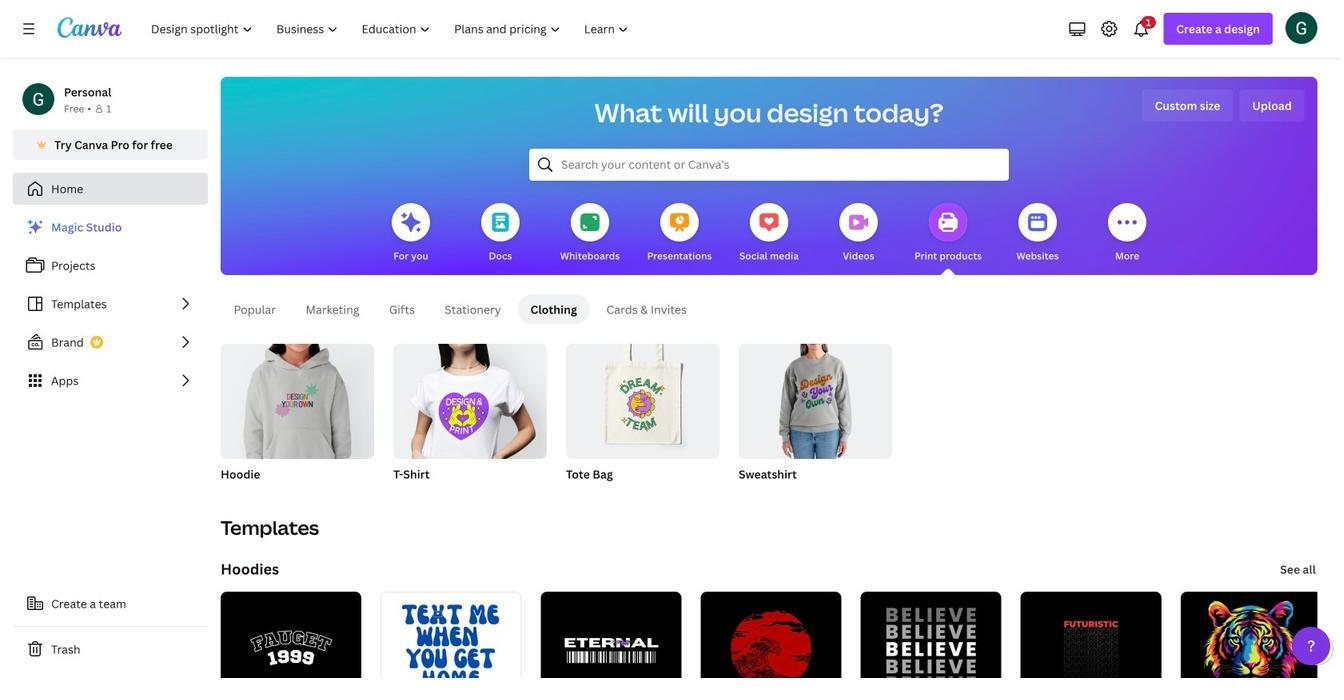 Task type: locate. For each thing, give the bounding box(es) containing it.
top level navigation element
[[141, 13, 642, 45]]

group
[[221, 337, 374, 502], [221, 337, 374, 459], [393, 337, 547, 502], [393, 337, 547, 459], [566, 337, 720, 502], [566, 337, 720, 459], [739, 337, 892, 502], [739, 337, 892, 459]]

Search search field
[[561, 150, 977, 180]]

None search field
[[529, 149, 1009, 181]]

list
[[13, 211, 208, 397]]

greg robinson image
[[1286, 12, 1318, 44]]



Task type: vqa. For each thing, say whether or not it's contained in the screenshot.
list
yes



